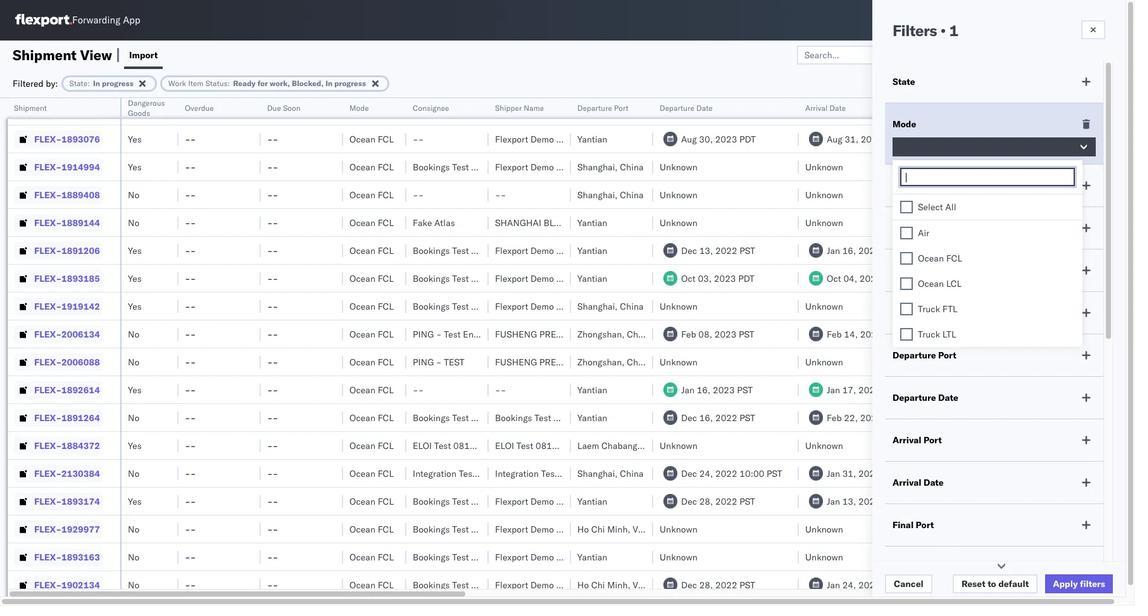 Task type: locate. For each thing, give the bounding box(es) containing it.
30, down 25,
[[699, 133, 713, 145]]

chi for feb 28, 2023 pst
[[592, 524, 605, 535]]

departure date up 'aug 30, 2023 pdt' at the top right of the page
[[660, 103, 713, 113]]

bluetech
[[544, 217, 589, 228]]

flex- for 1891264
[[34, 412, 61, 423]]

5 bookings test consignee from the top
[[413, 301, 514, 312]]

by:
[[46, 78, 58, 89]]

0 vertical spatial jan 16, 2023 pst
[[827, 245, 899, 256]]

dec 13, 2022 pst
[[682, 245, 756, 256]]

1 ho from the top
[[578, 524, 589, 535]]

flex- up "flex-1891206" button
[[34, 217, 61, 228]]

5 yantian from the top
[[578, 384, 608, 396]]

0 vertical spatial arrival date
[[806, 103, 846, 113]]

flex-1893163
[[34, 551, 100, 563]]

jan 31, 2023 17:30 pst
[[827, 468, 926, 479]]

13, down jan 31, 2023 17:30 pst
[[843, 496, 857, 507]]

bookings test consignee
[[413, 105, 514, 117], [413, 161, 514, 173], [413, 245, 514, 256], [413, 273, 514, 284], [413, 301, 514, 312], [413, 412, 514, 423], [413, 496, 514, 507], [413, 524, 514, 535], [413, 551, 514, 563], [413, 579, 514, 591]]

forwarding app
[[72, 14, 140, 26]]

24, for 2022
[[700, 468, 713, 479]]

0 vertical spatial final port
[[951, 103, 985, 113]]

import button
[[124, 41, 163, 69]]

1 vertical spatial precision
[[540, 356, 586, 368]]

flex- for 2006088
[[34, 356, 61, 368]]

minh, for feb 28, 2023 pst
[[608, 524, 631, 535]]

2 angeles, from the top
[[968, 133, 1003, 145]]

co.
[[590, 105, 602, 117], [590, 133, 602, 145], [590, 161, 602, 173], [590, 245, 602, 256], [590, 273, 602, 284], [590, 301, 602, 312], [590, 496, 602, 507], [590, 551, 602, 563]]

0 horizontal spatial state
[[69, 78, 88, 88]]

7 demo from the top
[[531, 496, 554, 507]]

1 vertical spatial final port
[[893, 519, 935, 531]]

0 vertical spatial flexport demo shipper (vietnam)
[[495, 524, 634, 535]]

angeles,
[[968, 105, 1003, 117], [968, 133, 1003, 145], [968, 161, 1003, 173], [968, 189, 1003, 200], [968, 217, 1003, 228], [968, 245, 1003, 256], [968, 301, 1003, 312], [968, 328, 1003, 340], [968, 384, 1003, 396], [968, 412, 1003, 423], [968, 496, 1003, 507], [968, 551, 1003, 563], [968, 579, 1003, 591]]

13 ca from the top
[[1005, 579, 1017, 591]]

flex- for 1893076
[[34, 133, 61, 145]]

11 angeles, from the top
[[968, 496, 1003, 507]]

8 flexport from the top
[[495, 524, 528, 535]]

7 bookings test consignee from the top
[[413, 496, 514, 507]]

no right the 1889144
[[128, 217, 139, 228]]

shipper for flex-1893076
[[557, 133, 588, 145]]

1 flexport demo shipper (vietnam) from the top
[[495, 524, 634, 535]]

3 co. from the top
[[590, 161, 602, 173]]

0 vertical spatial 02,
[[1051, 105, 1065, 117]]

bookings for flex-1891264
[[413, 412, 450, 423]]

ocean fcl
[[350, 105, 394, 117], [350, 133, 394, 145], [350, 161, 394, 173], [350, 189, 394, 200], [350, 217, 394, 228], [350, 245, 394, 256], [918, 253, 963, 264], [350, 273, 394, 284], [350, 301, 394, 312], [350, 328, 394, 340], [350, 356, 394, 368], [350, 384, 394, 396], [350, 412, 394, 423], [350, 440, 394, 451], [350, 468, 394, 479], [350, 496, 394, 507], [350, 524, 394, 535], [350, 551, 394, 563], [350, 579, 394, 591]]

None text field
[[905, 172, 1074, 183]]

no right 1891264
[[128, 412, 139, 423]]

0 vertical spatial precision
[[540, 328, 586, 340]]

8 yantian from the top
[[578, 551, 608, 563]]

name down select all
[[928, 222, 953, 234]]

date right 17:30
[[924, 477, 944, 488]]

1 vertical spatial shipper name
[[893, 222, 953, 234]]

dec 04, 2023 pst
[[1034, 384, 1108, 396]]

ca for flex-1891206
[[1005, 245, 1017, 256]]

3 flexport demo shipper co. from the top
[[495, 161, 602, 173]]

2 vietnam from the top
[[633, 579, 666, 591]]

progress up "mode" button
[[335, 78, 366, 88]]

flex- down flex-1893076 button
[[34, 161, 61, 173]]

pdt down jan 25, 2023 pst
[[740, 133, 756, 145]]

jan 16, 2023 pst up oct 04, 2023 pdt
[[827, 245, 899, 256]]

03, down dec 13, 2022 pst
[[698, 273, 712, 284]]

7 flexport from the top
[[495, 496, 528, 507]]

1 vertical spatial jan 16, 2023 pst
[[682, 384, 753, 396]]

30, down "19,"
[[1049, 496, 1063, 507]]

30, for yantian
[[1049, 496, 1063, 507]]

name up truck ltl
[[923, 307, 947, 319]]

flex- down by:
[[34, 105, 61, 117]]

0 horizontal spatial progress
[[102, 78, 134, 88]]

rotterdam, netherlands
[[951, 468, 1048, 479]]

8 no from the top
[[128, 524, 139, 535]]

13 angeles, from the top
[[968, 579, 1003, 591]]

1 vertical spatial 27,
[[1051, 356, 1065, 368]]

3 yes from the top
[[128, 245, 142, 256]]

yes for flex-1884372
[[128, 440, 142, 451]]

1 vertical spatial flexport demo shipper (vietnam)
[[495, 579, 634, 591]]

11 resize handle column header from the left
[[1012, 98, 1027, 606]]

1 ping from the top
[[413, 328, 434, 340]]

feb 22, 2023 pst
[[827, 412, 901, 423]]

los angeles, ca
[[951, 105, 1017, 117], [951, 133, 1017, 145], [951, 161, 1017, 173], [951, 189, 1017, 200], [951, 217, 1017, 228], [951, 245, 1017, 256], [951, 301, 1017, 312], [951, 328, 1017, 340], [951, 384, 1017, 396], [951, 412, 1017, 423], [951, 496, 1017, 507], [951, 551, 1017, 563], [951, 579, 1017, 591]]

flex- up the flex-2006088 button
[[34, 328, 61, 340]]

ca for flex-1889408
[[1005, 189, 1017, 200]]

fusheng precision co., ltd for ping - test entity
[[495, 328, 625, 340]]

feb for flex-1893076
[[1034, 133, 1049, 145]]

no right 1893163
[[128, 551, 139, 563]]

shipper
[[495, 103, 522, 113], [557, 105, 588, 117], [557, 133, 588, 145], [557, 161, 588, 173], [893, 222, 926, 234], [557, 245, 588, 256], [557, 273, 588, 284], [557, 301, 588, 312], [554, 412, 585, 423], [557, 496, 588, 507], [557, 524, 588, 535], [557, 551, 588, 563], [557, 579, 588, 591]]

1 vertical spatial (vietnam)
[[590, 579, 634, 591]]

0 vertical spatial departure port
[[578, 103, 629, 113]]

1 horizontal spatial 24,
[[843, 579, 857, 591]]

1 vertical spatial 24,
[[843, 579, 857, 591]]

6 bookings test consignee from the top
[[413, 412, 514, 423]]

09,
[[1049, 189, 1063, 200]]

1889408
[[61, 189, 100, 200]]

feb left delivery
[[1034, 105, 1049, 117]]

2 demo from the top
[[531, 133, 554, 145]]

6 angeles, from the top
[[968, 245, 1003, 256]]

1 aug from the left
[[682, 133, 697, 145]]

2 aug from the left
[[827, 133, 843, 145]]

yes for flex-1893185
[[128, 273, 142, 284]]

2 fusheng from the top
[[495, 356, 537, 368]]

yes for flex-1891206
[[128, 245, 142, 256]]

31,
[[845, 133, 859, 145], [843, 468, 857, 479]]

ocean
[[350, 105, 376, 117], [350, 133, 376, 145], [350, 161, 376, 173], [350, 189, 376, 200], [350, 217, 376, 228], [350, 245, 376, 256], [918, 253, 944, 264], [350, 273, 376, 284], [918, 278, 944, 289], [350, 301, 376, 312], [350, 328, 376, 340], [350, 356, 376, 368], [350, 384, 376, 396], [350, 412, 376, 423], [350, 440, 376, 451], [350, 468, 376, 479], [350, 496, 376, 507], [350, 524, 376, 535], [350, 551, 376, 563], [350, 579, 376, 591]]

ping - test entity
[[413, 328, 487, 340]]

0 vertical spatial (vietnam)
[[590, 524, 634, 535]]

ltl
[[943, 329, 957, 340]]

1 vertical spatial feb 27, 2023 pst
[[1034, 356, 1107, 368]]

shanghai, china for feb 06, 2023 pst
[[578, 301, 644, 312]]

resize handle column header
[[105, 98, 120, 606], [163, 98, 179, 606], [246, 98, 261, 606], [328, 98, 343, 606], [391, 98, 407, 606], [474, 98, 489, 606], [556, 98, 571, 606], [638, 98, 654, 606], [784, 98, 799, 606], [930, 98, 945, 606], [1012, 98, 1027, 606], [1114, 98, 1129, 606]]

angeles, for flex-1893174
[[968, 496, 1003, 507]]

oct for oct 04, 2023 pdt
[[827, 273, 842, 284]]

1 vertical spatial dec 28, 2022 pst
[[682, 579, 756, 591]]

arrival port
[[893, 435, 942, 446]]

0 horizontal spatial :
[[88, 78, 90, 88]]

1 feb 27, 2023 pst from the top
[[1034, 328, 1107, 340]]

reset to default
[[962, 578, 1029, 590]]

feb up dec 04, 2023 pst
[[1034, 356, 1049, 368]]

30, up 09,
[[1049, 161, 1063, 173]]

9 resize handle column header from the left
[[784, 98, 799, 606]]

0 vertical spatial shipper name
[[495, 103, 544, 113]]

0 vertical spatial ho chi minh, vietnam
[[578, 524, 666, 535]]

11 los angeles, ca from the top
[[951, 496, 1017, 507]]

jan 24, 2023 pst
[[827, 579, 899, 591]]

feb 27, 2023 pst down feb 06, 2023 pst
[[1034, 328, 1107, 340]]

3 ca from the top
[[1005, 161, 1017, 173]]

client name
[[893, 180, 946, 191]]

1 vertical spatial fusheng precision co., ltd
[[495, 356, 625, 368]]

feb down 'quoted'
[[1034, 133, 1049, 145]]

flex- for 1893185
[[34, 273, 61, 284]]

eloi test 081801
[[413, 440, 487, 451], [495, 440, 569, 451]]

feb for flex-1929977
[[1034, 524, 1049, 535]]

truck for truck ftl
[[918, 303, 941, 315]]

2022 for jan 31, 2023 17:30 pst
[[716, 468, 738, 479]]

1919142
[[61, 301, 100, 312]]

jan 13, 2023 pst down jan 09, 2023 pst
[[1034, 217, 1105, 228]]

fusheng precision co., ltd
[[495, 328, 625, 340], [495, 356, 625, 368]]

9 flexport from the top
[[495, 551, 528, 563]]

flex-1893163 button
[[14, 548, 103, 566]]

0 vertical spatial 24,
[[700, 468, 713, 479]]

17 flex- from the top
[[34, 551, 61, 563]]

0 vertical spatial departure date
[[660, 103, 713, 113]]

jan 13, 2023 pst down jan 31, 2023 17:30 pst
[[827, 496, 899, 507]]

5 angeles, from the top
[[968, 217, 1003, 228]]

flex- up "flex-2130384" button
[[34, 440, 61, 451]]

los for flex-1892614
[[951, 384, 966, 396]]

fcl for flex-1893174
[[378, 496, 394, 507]]

flex- down flex-1892614 button on the bottom left of the page
[[34, 412, 61, 423]]

0 horizontal spatial 17,
[[843, 384, 857, 396]]

feb left apply
[[1034, 579, 1049, 591]]

None checkbox
[[901, 201, 913, 213], [901, 303, 913, 315], [901, 328, 913, 341], [901, 201, 913, 213], [901, 303, 913, 315], [901, 328, 913, 341]]

angeles, for flex-1893163
[[968, 551, 1003, 563]]

1 vertical spatial ho
[[578, 579, 589, 591]]

1 horizontal spatial final port
[[951, 103, 985, 113]]

0 vertical spatial 03,
[[845, 105, 859, 117]]

los angeles, ca for 1892614
[[951, 384, 1017, 396]]

date down phoenix
[[939, 392, 959, 403]]

2 ca from the top
[[1005, 133, 1017, 145]]

16, up dec 16, 2022 pst
[[697, 384, 711, 396]]

chi
[[592, 524, 605, 535], [592, 579, 605, 591]]

2 resize handle column header from the left
[[163, 98, 179, 606]]

arrival down arrival port
[[893, 477, 922, 488]]

0 vertical spatial 04,
[[844, 273, 858, 284]]

departure inside button
[[660, 103, 695, 113]]

2 horizontal spatial 13,
[[1049, 217, 1063, 228]]

4 ca from the top
[[1005, 189, 1017, 200]]

client
[[893, 180, 919, 191]]

feb 27, 2023 pst up dec 04, 2023 pst
[[1034, 356, 1107, 368]]

arrival
[[806, 103, 828, 113], [893, 435, 922, 446], [893, 477, 922, 488]]

14 flex- from the top
[[34, 468, 61, 479]]

1 vertical spatial arrival date
[[893, 477, 944, 488]]

ocean fcl for flex-1893076
[[350, 133, 394, 145]]

1 vertical spatial 30,
[[1049, 161, 1063, 173]]

6 resize handle column header from the left
[[474, 98, 489, 606]]

yes for flex-1892614
[[128, 384, 142, 396]]

1 horizontal spatial jan 13, 2023 pst
[[1034, 217, 1105, 228]]

5 ca from the top
[[1005, 217, 1017, 228]]

los for flex-1893076
[[951, 133, 966, 145]]

ca for flex-1893076
[[1005, 133, 1017, 145]]

22,
[[845, 412, 858, 423]]

arrival inside arrival date button
[[806, 103, 828, 113]]

no right 2006088
[[128, 356, 139, 368]]

flexport for 1914994
[[495, 161, 528, 173]]

shipment for shipment
[[14, 103, 47, 113]]

chi for feb 16, 2023 pst
[[592, 579, 605, 591]]

0 horizontal spatial arrival date
[[806, 103, 846, 113]]

1 vertical spatial 28,
[[1051, 524, 1065, 535]]

(vietnam)
[[590, 524, 634, 535], [590, 579, 634, 591]]

mar
[[827, 105, 843, 117]]

pdt up vessel
[[884, 273, 901, 284]]

0 vertical spatial ping
[[413, 328, 434, 340]]

1 horizontal spatial 04,
[[1052, 384, 1066, 396]]

to
[[988, 578, 997, 590]]

flex- down flex-1893163 button
[[34, 579, 61, 591]]

ocean fcl for flex-1914994
[[350, 161, 394, 173]]

bookings test consignee for flex-1902134
[[413, 579, 514, 591]]

in right blocked,
[[326, 78, 333, 88]]

fcl for flex-1893076
[[378, 133, 394, 145]]

2 ping from the top
[[413, 356, 434, 368]]

date down 'quoted'
[[1034, 108, 1050, 118]]

vessel name
[[893, 307, 947, 319]]

flex-1892614 button
[[14, 381, 103, 399]]

1 feb 02, 2023 pst from the top
[[1034, 105, 1107, 117]]

2 flexport demo shipper (vietnam) from the top
[[495, 579, 634, 591]]

2 chi from the top
[[592, 579, 605, 591]]

0 vertical spatial 13,
[[1049, 217, 1063, 228]]

consignee for flex-1893185
[[471, 273, 514, 284]]

5 los from the top
[[951, 217, 966, 228]]

feb left 06,
[[1034, 301, 1049, 312]]

3 demo from the top
[[531, 161, 554, 173]]

2 vertical spatial ltd
[[609, 356, 625, 368]]

flexport demo shipper co. for 1893174
[[495, 496, 602, 507]]

pdt
[[740, 133, 756, 145], [886, 133, 902, 145], [739, 273, 755, 284], [884, 273, 901, 284], [1090, 468, 1106, 479]]

filters
[[1081, 578, 1106, 590]]

final
[[951, 103, 968, 113], [893, 519, 914, 531]]

0 vertical spatial 17,
[[1049, 245, 1063, 256]]

cancel button
[[886, 575, 933, 594]]

13 los angeles, ca from the top
[[951, 579, 1017, 591]]

9 demo from the top
[[531, 551, 554, 563]]

17, up 20,
[[1049, 245, 1063, 256]]

0 horizontal spatial mode
[[350, 103, 369, 113]]

9 ca from the top
[[1005, 384, 1017, 396]]

flex- down flex-2006134 button
[[34, 356, 61, 368]]

0 horizontal spatial final
[[893, 519, 914, 531]]

2 dec 28, 2022 pst from the top
[[682, 579, 756, 591]]

flex- down flex-1914994 button
[[34, 189, 61, 200]]

yantian for dec 13, 2022 pst
[[578, 245, 608, 256]]

3 flexport from the top
[[495, 161, 528, 173]]

flex- inside 'button'
[[34, 579, 61, 591]]

date inside quoted delivery date
[[1034, 108, 1050, 118]]

1 vertical spatial chi
[[592, 579, 605, 591]]

shipper for flex-1893174
[[557, 496, 588, 507]]

co., for test
[[589, 356, 607, 368]]

truck left ftl
[[918, 303, 941, 315]]

4 angeles, from the top
[[968, 189, 1003, 200]]

1 vertical spatial minh,
[[608, 579, 631, 591]]

truck left ltl at the right of page
[[918, 329, 941, 340]]

shipment down filtered
[[14, 103, 47, 113]]

1 horizontal spatial jan 17, 2023 pst
[[1034, 245, 1105, 256]]

1 vertical spatial mode
[[893, 118, 917, 130]]

2 vertical spatial co.,
[[589, 356, 607, 368]]

list box containing select all
[[893, 194, 1083, 347]]

demo for 1914994
[[531, 161, 554, 173]]

-
[[185, 105, 190, 117], [190, 105, 196, 117], [267, 105, 273, 117], [273, 105, 278, 117], [185, 133, 190, 145], [190, 133, 196, 145], [267, 133, 273, 145], [273, 133, 278, 145], [413, 133, 418, 145], [418, 133, 424, 145], [185, 161, 190, 173], [190, 161, 196, 173], [267, 161, 273, 173], [273, 161, 278, 173], [185, 189, 190, 200], [190, 189, 196, 200], [267, 189, 273, 200], [273, 189, 278, 200], [413, 189, 418, 200], [418, 189, 424, 200], [495, 189, 501, 200], [501, 189, 506, 200], [185, 217, 190, 228], [190, 217, 196, 228], [267, 217, 273, 228], [273, 217, 278, 228], [185, 245, 190, 256], [190, 245, 196, 256], [267, 245, 273, 256], [273, 245, 278, 256], [185, 273, 190, 284], [190, 273, 196, 284], [267, 273, 273, 284], [273, 273, 278, 284], [185, 301, 190, 312], [190, 301, 196, 312], [267, 301, 273, 312], [273, 301, 278, 312], [185, 328, 190, 340], [190, 328, 196, 340], [267, 328, 273, 340], [273, 328, 278, 340], [436, 328, 442, 340], [185, 356, 190, 368], [190, 356, 196, 368], [267, 356, 273, 368], [273, 356, 278, 368], [436, 356, 442, 368], [185, 384, 190, 396], [190, 384, 196, 396], [267, 384, 273, 396], [273, 384, 278, 396], [413, 384, 418, 396], [418, 384, 424, 396], [495, 384, 501, 396], [501, 384, 506, 396], [185, 412, 190, 423], [190, 412, 196, 423], [267, 412, 273, 423], [273, 412, 278, 423], [185, 440, 190, 451], [190, 440, 196, 451], [267, 440, 273, 451], [273, 440, 278, 451], [185, 468, 190, 479], [190, 468, 196, 479], [267, 468, 273, 479], [273, 468, 278, 479], [185, 496, 190, 507], [190, 496, 196, 507], [267, 496, 273, 507], [273, 496, 278, 507], [185, 524, 190, 535], [190, 524, 196, 535], [267, 524, 273, 535], [273, 524, 278, 535], [185, 551, 190, 563], [190, 551, 196, 563], [267, 551, 273, 563], [273, 551, 278, 563], [185, 579, 190, 591], [190, 579, 196, 591], [267, 579, 273, 591], [273, 579, 278, 591]]

5 los angeles, ca from the top
[[951, 217, 1017, 228]]

7 flex- from the top
[[34, 273, 61, 284]]

7 los from the top
[[951, 301, 966, 312]]

vietnam for feb 28, 2023 pst
[[633, 524, 666, 535]]

resize handle column header for quoted delivery date
[[1114, 98, 1129, 606]]

yes for flex-1893174
[[128, 496, 142, 507]]

jan 13, 2023 pst
[[1034, 217, 1105, 228], [827, 496, 899, 507]]

15 flex- from the top
[[34, 496, 61, 507]]

feb left 22,
[[827, 412, 842, 423]]

pdt for oct 04, 2023 pdt
[[884, 273, 901, 284]]

0 horizontal spatial oct
[[682, 273, 696, 284]]

quoted delivery date button
[[1027, 96, 1116, 118]]

1 vertical spatial 31,
[[843, 468, 857, 479]]

yantian
[[578, 133, 608, 145], [578, 217, 608, 228], [578, 245, 608, 256], [578, 273, 608, 284], [578, 384, 608, 396], [578, 412, 608, 423], [578, 496, 608, 507], [578, 551, 608, 563]]

1 vertical spatial shipment
[[14, 103, 47, 113]]

flex- up flex-1893163 button
[[34, 524, 61, 535]]

jan 17, 2023 pst up nov 20, 2023 pst at top
[[1034, 245, 1105, 256]]

fcl for flex-1919142
[[378, 301, 394, 312]]

aug
[[682, 133, 697, 145], [827, 133, 843, 145]]

no right 1902134 at the left bottom of page
[[128, 579, 139, 591]]

no for flex-1911466
[[128, 105, 139, 117]]

3 shanghai, china from the top
[[578, 301, 644, 312]]

oct up feb 14, 2023 pst
[[827, 273, 842, 284]]

arrival date up aug 31, 2023 pdt
[[806, 103, 846, 113]]

3 shanghai, from the top
[[578, 301, 618, 312]]

fcl for flex-2006088
[[378, 356, 394, 368]]

14,
[[845, 328, 858, 340]]

1 vertical spatial 17,
[[843, 384, 857, 396]]

1 vertical spatial feb 02, 2023 pst
[[1034, 133, 1107, 145]]

0 vertical spatial truck
[[918, 303, 941, 315]]

1884372
[[61, 440, 100, 451]]

co. for 1893185
[[590, 273, 602, 284]]

laem chabang, thailand
[[578, 440, 678, 451]]

resize handle column header for departure port
[[638, 98, 654, 606]]

27, up dec 04, 2023 pst
[[1051, 356, 1065, 368]]

flex- down flex-1911466 button
[[34, 133, 61, 145]]

ocean for 1893076
[[350, 133, 376, 145]]

9 los angeles, ca from the top
[[951, 384, 1017, 396]]

shanghai,
[[578, 161, 618, 173], [578, 189, 618, 200], [578, 301, 618, 312], [578, 468, 618, 479]]

7 angeles, from the top
[[968, 301, 1003, 312]]

port inside button
[[970, 103, 985, 113]]

in down view
[[93, 78, 100, 88]]

13, down 09,
[[1049, 217, 1063, 228]]

1 no from the top
[[128, 105, 139, 117]]

0 vertical spatial fusheng
[[495, 328, 537, 340]]

arrival date down arrival port
[[893, 477, 944, 488]]

2 shanghai, china from the top
[[578, 189, 644, 200]]

no for flex-2130384
[[128, 468, 139, 479]]

item
[[188, 78, 204, 88]]

1 vertical spatial jan 17, 2023 pst
[[827, 384, 899, 396]]

ready
[[233, 78, 256, 88]]

shipment inside the shipment button
[[14, 103, 47, 113]]

work,
[[270, 78, 290, 88]]

flex- down flex-1893185 button
[[34, 301, 61, 312]]

shipment up by:
[[13, 46, 77, 64]]

departure date up arrival port
[[893, 392, 959, 403]]

ca for flex-1893174
[[1005, 496, 1017, 507]]

list box
[[893, 194, 1083, 347]]

1 dec 28, 2022 pst from the top
[[682, 496, 756, 507]]

12 resize handle column header from the left
[[1114, 98, 1129, 606]]

flex-1889408
[[34, 189, 100, 200]]

1 eloi test 081801 from the left
[[413, 440, 487, 451]]

default
[[999, 578, 1029, 590]]

1 horizontal spatial departure port
[[893, 350, 957, 361]]

0 horizontal spatial eloi test 081801
[[413, 440, 487, 451]]

vietnam for feb 16, 2023 pst
[[633, 579, 666, 591]]

ocean fcl for flex-2130384
[[350, 468, 394, 479]]

pdt down dec 13, 2022 pst
[[739, 273, 755, 284]]

mode
[[350, 103, 369, 113], [893, 118, 917, 130]]

feb down jun
[[1034, 524, 1049, 535]]

aug down 25,
[[682, 133, 697, 145]]

long beach, california
[[951, 273, 1043, 284]]

31, left 17:30
[[843, 468, 857, 479]]

1 vertical spatial departure port
[[893, 350, 957, 361]]

filtered by:
[[13, 78, 58, 89]]

1 vertical spatial vietnam
[[633, 579, 666, 591]]

oct down dec 13, 2022 pst
[[682, 273, 696, 284]]

2 vertical spatial 30,
[[1049, 496, 1063, 507]]

1 vertical spatial final
[[893, 519, 914, 531]]

jan 16, 2023 pst up dec 16, 2022 pst
[[682, 384, 753, 396]]

9 los from the top
[[951, 384, 966, 396]]

1 vertical spatial truck
[[918, 329, 941, 340]]

shanghai, for feb 06, 2023 pst
[[578, 301, 618, 312]]

no right 1889408
[[128, 189, 139, 200]]

date
[[697, 103, 713, 113], [830, 103, 846, 113], [1034, 108, 1050, 118], [939, 392, 959, 403], [924, 477, 944, 488]]

arrival date inside button
[[806, 103, 846, 113]]

1 horizontal spatial in
[[326, 78, 333, 88]]

16 flex- from the top
[[34, 524, 61, 535]]

3 yantian from the top
[[578, 245, 608, 256]]

flex-1893174
[[34, 496, 100, 507]]

jan 30, 2023 pst down the jun 19, 2023 pdt
[[1034, 496, 1105, 507]]

1 horizontal spatial jan 16, 2023 pst
[[827, 245, 899, 256]]

1 vertical spatial zhongshan, china
[[578, 356, 651, 368]]

1 horizontal spatial state
[[893, 76, 916, 87]]

los for flex-1891206
[[951, 245, 966, 256]]

1 ca from the top
[[1005, 105, 1017, 117]]

4 no from the top
[[128, 328, 139, 340]]

arrival up aug 31, 2023 pdt
[[806, 103, 828, 113]]

0 vertical spatial feb 02, 2023 pst
[[1034, 105, 1107, 117]]

flex-2006134
[[34, 328, 100, 340]]

los angeles, ca for 1891206
[[951, 245, 1017, 256]]

flexport for 1893163
[[495, 551, 528, 563]]

ping up ping - test
[[413, 328, 434, 340]]

31, for aug
[[845, 133, 859, 145]]

1 horizontal spatial eloi test 081801
[[495, 440, 569, 451]]

flex-1911466
[[34, 105, 100, 117]]

6 flexport demo shipper co. from the top
[[495, 301, 602, 312]]

1 horizontal spatial 17,
[[1049, 245, 1063, 256]]

ocean for 1893174
[[350, 496, 376, 507]]

yantian for aug 30, 2023 pdt
[[578, 133, 608, 145]]

ltd
[[612, 217, 627, 228], [609, 328, 625, 340], [609, 356, 625, 368]]

jan 30, 2023 pst up jan 09, 2023 pst
[[1034, 161, 1105, 173]]

name left ningbo
[[524, 103, 544, 113]]

1893163
[[61, 551, 100, 563]]

2 progress from the left
[[335, 78, 366, 88]]

flex- up the flex-1929977 button
[[34, 496, 61, 507]]

12 los angeles, ca from the top
[[951, 551, 1017, 563]]

: down view
[[88, 78, 90, 88]]

date up aug 31, 2023 pdt
[[830, 103, 846, 113]]

feb 27, 2023 pst
[[1034, 328, 1107, 340], [1034, 356, 1107, 368]]

feb 16, 2023 pst
[[1034, 579, 1107, 591]]

consignee for flex-1893174
[[471, 496, 514, 507]]

27, down '23,' at the bottom right of page
[[1049, 440, 1063, 451]]

17, up 22,
[[843, 384, 857, 396]]

8 los angeles, ca from the top
[[951, 328, 1017, 340]]

oct for oct 03, 2023 pdt
[[682, 273, 696, 284]]

8 yes from the top
[[128, 496, 142, 507]]

no right 1929977
[[128, 524, 139, 535]]

1 horizontal spatial :
[[228, 78, 230, 88]]

filtered
[[13, 78, 44, 89]]

0 vertical spatial 27,
[[1051, 328, 1065, 340]]

flex-1919142 button
[[14, 297, 103, 315]]

0 horizontal spatial 03,
[[698, 273, 712, 284]]

test for flex-1893185
[[452, 273, 469, 284]]

flex- up flex-1893174 button
[[34, 468, 61, 479]]

progress up dangerous
[[102, 78, 134, 88]]

departure inside 'button'
[[578, 103, 612, 113]]

minh,
[[608, 524, 631, 535], [608, 579, 631, 591]]

1 vertical spatial zhongshan,
[[578, 356, 625, 368]]

atlas
[[435, 217, 455, 228]]

6 flexport from the top
[[495, 301, 528, 312]]

10 los from the top
[[951, 412, 966, 423]]

6 flex- from the top
[[34, 245, 61, 256]]

None checkbox
[[901, 227, 913, 239], [901, 252, 913, 265], [901, 277, 913, 290], [901, 227, 913, 239], [901, 252, 913, 265], [901, 277, 913, 290]]

arrival up 17:30
[[893, 435, 922, 446]]

os button
[[1091, 6, 1121, 35]]

no down 'state : in progress' at the top of page
[[128, 105, 139, 117]]

0 vertical spatial fusheng precision co., ltd
[[495, 328, 625, 340]]

feb left 08,
[[682, 328, 697, 340]]

shipper name inside button
[[495, 103, 544, 113]]

bookings for flex-1893185
[[413, 273, 450, 284]]

feb 27, 2023 pst for los angeles, ca
[[1034, 328, 1107, 340]]

0 vertical spatial shipment
[[13, 46, 77, 64]]

shipper for flex-1893185
[[557, 273, 588, 284]]

10 flex- from the top
[[34, 356, 61, 368]]

4 co. from the top
[[590, 245, 602, 256]]

jan 17, 2023 pst up feb 22, 2023 pst
[[827, 384, 899, 396]]

02, for mar 03, 2023 pst
[[1051, 105, 1065, 117]]

pdt down jan 27, 2023 pst
[[1090, 468, 1106, 479]]

2 (vietnam) from the top
[[590, 579, 634, 591]]

2 jan 30, 2023 pst from the top
[[1034, 496, 1105, 507]]

24, left 10:00
[[700, 468, 713, 479]]

shipper name
[[495, 103, 544, 113], [893, 222, 953, 234]]

shipment
[[13, 46, 77, 64], [14, 103, 47, 113]]

dangerous goods button
[[122, 96, 174, 118]]

10 angeles, from the top
[[968, 412, 1003, 423]]

flex- up flex-1893185 button
[[34, 245, 61, 256]]

jan 25, 2023 pst
[[682, 105, 753, 117]]

ca for flex-1889144
[[1005, 217, 1017, 228]]

4 yantian from the top
[[578, 273, 608, 284]]

pdt down mar 03, 2023 pst
[[886, 133, 902, 145]]

03, right mar
[[845, 105, 859, 117]]

2 truck from the top
[[918, 329, 941, 340]]

ftl
[[943, 303, 958, 315]]

1 flexport from the top
[[495, 105, 528, 117]]

4 yes from the top
[[128, 273, 142, 284]]

los for flex-1893163
[[951, 551, 966, 563]]

6 los angeles, ca from the top
[[951, 245, 1017, 256]]

resize handle column header for departure date
[[784, 98, 799, 606]]

1 vertical spatial fusheng
[[495, 356, 537, 368]]

0 vertical spatial zhongshan,
[[578, 328, 625, 340]]

ping left test on the left of the page
[[413, 356, 434, 368]]

ocean fcl for flex-1891264
[[350, 412, 394, 423]]

ca for flex-1902134
[[1005, 579, 1017, 591]]

flexport
[[495, 105, 528, 117], [495, 133, 528, 145], [495, 161, 528, 173], [495, 245, 528, 256], [495, 273, 528, 284], [495, 301, 528, 312], [495, 496, 528, 507], [495, 524, 528, 535], [495, 551, 528, 563], [495, 579, 528, 591]]

2006134
[[61, 328, 100, 340]]

: left ready
[[228, 78, 230, 88]]

flexport. image
[[15, 14, 72, 27]]

feb down feb 06, 2023 pst
[[1034, 328, 1049, 340]]

final port
[[951, 103, 985, 113], [893, 519, 935, 531]]

aug down mar
[[827, 133, 843, 145]]

1 2022 from the top
[[716, 245, 738, 256]]

phoenix
[[951, 356, 984, 368]]

feb for flex-2006134
[[1034, 328, 1049, 340]]

0 horizontal spatial 081801
[[454, 440, 487, 451]]

flex- down the flex-1929977 button
[[34, 551, 61, 563]]

1 vertical spatial co.,
[[589, 328, 607, 340]]

dec for jan 16, 2023 pst
[[682, 245, 697, 256]]

1 horizontal spatial eloi
[[495, 440, 514, 451]]

1 vertical spatial departure date
[[893, 392, 959, 403]]

state right by:
[[69, 78, 88, 88]]

1 zhongshan, from the top
[[578, 328, 625, 340]]

co. for 1911466
[[590, 105, 602, 117]]

angeles, for flex-1889144
[[968, 217, 1003, 228]]

0 horizontal spatial aug
[[682, 133, 697, 145]]

0 horizontal spatial shipper name
[[495, 103, 544, 113]]

1 vertical spatial ltd
[[609, 328, 625, 340]]

2 shanghai, from the top
[[578, 189, 618, 200]]

6 demo from the top
[[531, 301, 554, 312]]

Search... text field
[[797, 45, 935, 64]]

test for flex-1893174
[[452, 496, 469, 507]]

flex- for 1884372
[[34, 440, 61, 451]]

angeles, for flex-1889408
[[968, 189, 1003, 200]]

flex-1891264 button
[[14, 409, 103, 427]]

04, up 14,
[[844, 273, 858, 284]]

los for flex-1893174
[[951, 496, 966, 507]]

oct 03, 2023 pdt
[[682, 273, 755, 284]]

1 horizontal spatial final
[[951, 103, 968, 113]]

1 progress from the left
[[102, 78, 134, 88]]

1 los angeles, ca from the top
[[951, 105, 1017, 117]]

8 los from the top
[[951, 328, 966, 340]]

0 vertical spatial feb 27, 2023 pst
[[1034, 328, 1107, 340]]

2 fusheng precision co., ltd from the top
[[495, 356, 625, 368]]

1 horizontal spatial mode
[[893, 118, 917, 130]]

departure date
[[660, 103, 713, 113], [893, 392, 959, 403]]

0 vertical spatial final
[[951, 103, 968, 113]]

•
[[941, 21, 946, 40]]



Task type: vqa. For each thing, say whether or not it's contained in the screenshot.


Task type: describe. For each thing, give the bounding box(es) containing it.
entity
[[463, 328, 487, 340]]

due soon
[[267, 103, 301, 113]]

17:30
[[883, 468, 908, 479]]

no for flex-1902134
[[128, 579, 139, 591]]

shipment button
[[8, 101, 108, 113]]

ocean fcl for flex-1889408
[[350, 189, 394, 200]]

shipper for flex-1919142
[[557, 301, 588, 312]]

soon
[[283, 103, 301, 113]]

precision for ping - test
[[540, 356, 586, 368]]

shanghai
[[495, 217, 542, 228]]

flex-2130384 button
[[14, 465, 103, 482]]

2 vertical spatial 27,
[[1049, 440, 1063, 451]]

dec for jan 24, 2023 pst
[[682, 579, 697, 591]]

consignee inside button
[[413, 103, 449, 113]]

name inside button
[[524, 103, 544, 113]]

aug for aug 31, 2023 pdt
[[827, 133, 843, 145]]

aug 30, 2023 pdt
[[682, 133, 756, 145]]

ocean for 1893185
[[350, 273, 376, 284]]

los for flex-1889408
[[951, 189, 966, 200]]

flex-2130384
[[34, 468, 100, 479]]

bookings test shipper china
[[495, 412, 611, 423]]

ca for flex-2006134
[[1005, 328, 1017, 340]]

china for flex-1919142
[[620, 301, 644, 312]]

zhongshan, for ping - test entity
[[578, 328, 625, 340]]

2 eloi from the left
[[495, 440, 514, 451]]

2 in from the left
[[326, 78, 333, 88]]

lcl
[[947, 278, 962, 289]]

flex- for 2130384
[[34, 468, 61, 479]]

bookings for flex-1891206
[[413, 245, 450, 256]]

flex-1914994
[[34, 161, 100, 173]]

20,
[[1052, 273, 1065, 284]]

flex-1929977 button
[[14, 520, 103, 538]]

ocean for 1893163
[[350, 551, 376, 563]]

angeles, for flex-1891264
[[968, 412, 1003, 423]]

flexport demo shipper co. for 1914994
[[495, 161, 602, 173]]

10:00
[[740, 468, 765, 479]]

ocean for 1929977
[[350, 524, 376, 535]]

demo for 1893174
[[531, 496, 554, 507]]

los for flex-1911466
[[951, 105, 966, 117]]

3 resize handle column header from the left
[[246, 98, 261, 606]]

consignee name
[[893, 265, 965, 276]]

ocean fcl for flex-1884372
[[350, 440, 394, 451]]

shipper for flex-1902134
[[557, 579, 588, 591]]

2006088
[[61, 356, 100, 368]]

los angeles, ca for 1889408
[[951, 189, 1017, 200]]

departure date inside button
[[660, 103, 713, 113]]

yes for flex-1919142
[[128, 301, 142, 312]]

air
[[918, 227, 930, 239]]

2 081801 from the left
[[536, 440, 569, 451]]

angeles, for flex-1914994
[[968, 161, 1003, 173]]

shanghai, china for jan 09, 2023 pst
[[578, 189, 644, 200]]

flex-1893076
[[34, 133, 100, 145]]

flex- for 1889408
[[34, 189, 61, 200]]

co. for 1914994
[[590, 161, 602, 173]]

jan 27, 2023 pst
[[1034, 440, 1105, 451]]

flex-1911466 button
[[14, 102, 103, 120]]

mode inside button
[[350, 103, 369, 113]]

work
[[168, 78, 186, 88]]

shipper for flex-1891264
[[554, 412, 585, 423]]

ocean fcl for flex-1919142
[[350, 301, 394, 312]]

filters • 1
[[893, 21, 959, 40]]

flex-1892614
[[34, 384, 100, 396]]

28, for jan 24, 2023 pst
[[700, 579, 713, 591]]

final port button
[[945, 101, 1015, 113]]

flex-1889408 button
[[14, 186, 103, 204]]

dangerous goods
[[128, 98, 165, 118]]

flex- for 1893174
[[34, 496, 61, 507]]

08,
[[699, 328, 713, 340]]

Search Shipments (/) text field
[[893, 11, 1015, 30]]

dec for jan 31, 2023 17:30 pst
[[682, 468, 697, 479]]

nov 20, 2023 pst
[[1034, 273, 1108, 284]]

2022 for jan 13, 2023 pst
[[716, 496, 738, 507]]

ocean for 1891264
[[350, 412, 376, 423]]

0 vertical spatial co.,
[[592, 217, 610, 228]]

flexport for 1919142
[[495, 301, 528, 312]]

port inside 'button'
[[614, 103, 629, 113]]

ocean fcl for flex-1911466
[[350, 105, 394, 117]]

consignee button
[[407, 101, 476, 113]]

2130384
[[61, 468, 100, 479]]

1911466
[[61, 105, 100, 117]]

co. for 1893174
[[590, 496, 602, 507]]

jun
[[1034, 468, 1047, 479]]

departure port inside 'button'
[[578, 103, 629, 113]]

(vietnam) for feb 28, 2023 pst
[[590, 524, 634, 535]]

blocked,
[[292, 78, 324, 88]]

06,
[[1051, 301, 1065, 312]]

flex-1902134
[[34, 579, 100, 591]]

los for flex-2006134
[[951, 328, 966, 340]]

ningbo
[[578, 105, 607, 117]]

name up the select at right top
[[921, 180, 946, 191]]

1 : from the left
[[88, 78, 90, 88]]

flex-1889144
[[34, 217, 100, 228]]

apply filters button
[[1046, 575, 1114, 594]]

test for flex-1929977
[[452, 524, 469, 535]]

forwarding
[[72, 14, 121, 26]]

bookings for flex-1902134
[[413, 579, 450, 591]]

rotterdam,
[[951, 468, 996, 479]]

fusheng for ping - test
[[495, 356, 537, 368]]

1889144
[[61, 217, 100, 228]]

ocean for 2006088
[[350, 356, 376, 368]]

03, for mar
[[845, 105, 859, 117]]

china for flex-2006088
[[627, 356, 651, 368]]

16, up oct 04, 2023 pdt
[[843, 245, 857, 256]]

california
[[1004, 273, 1043, 284]]

beach,
[[973, 273, 1001, 284]]

shanghai, for jan 09, 2023 pst
[[578, 189, 618, 200]]

ocean fcl for flex-1902134
[[350, 579, 394, 591]]

flexport demo shipper co. for 1919142
[[495, 301, 602, 312]]

bookings test consignee for flex-1929977
[[413, 524, 514, 535]]

no for flex-2006088
[[128, 356, 139, 368]]

name up lcl
[[940, 265, 965, 276]]

shipper inside button
[[495, 103, 522, 113]]

ocean for 1902134
[[350, 579, 376, 591]]

0 vertical spatial 30,
[[699, 133, 713, 145]]

04, for dec
[[1052, 384, 1066, 396]]

flex-1902134 button
[[14, 576, 103, 594]]

yantian for jan 16, 2023 pst
[[578, 384, 608, 396]]

feb 08, 2023 pst
[[682, 328, 755, 340]]

flex-1893185 button
[[14, 270, 103, 287]]

1891264
[[61, 412, 100, 423]]

2 vertical spatial arrival
[[893, 477, 922, 488]]

mar 03, 2023 pst
[[827, 105, 901, 117]]

for
[[258, 78, 268, 88]]

fcl for flex-1884372
[[378, 440, 394, 451]]

2 : from the left
[[228, 78, 230, 88]]

feb 14, 2023 pst
[[827, 328, 901, 340]]

2 eloi test 081801 from the left
[[495, 440, 569, 451]]

shipper name button
[[489, 101, 559, 113]]

flexport demo shipper co. for 1893163
[[495, 551, 602, 563]]

ltd for test
[[609, 356, 625, 368]]

forwarding app link
[[15, 14, 140, 27]]

test for flex-1911466
[[452, 105, 469, 117]]

0 horizontal spatial jan 13, 2023 pst
[[827, 496, 899, 507]]

flexport demo shipper (vietnam) for flex-1929977
[[495, 524, 634, 535]]

16, up the "dec 24, 2022 10:00 pst"
[[700, 412, 713, 423]]

1 horizontal spatial shipper name
[[893, 222, 953, 234]]

fcl for flex-1889144
[[378, 217, 394, 228]]

vessel
[[893, 307, 920, 319]]

1914994
[[61, 161, 100, 173]]

arrival date button
[[799, 101, 932, 113]]

flex-1893174 button
[[14, 492, 103, 510]]

dangerous
[[128, 98, 165, 108]]

state : in progress
[[69, 78, 134, 88]]

1893174
[[61, 496, 100, 507]]

1 horizontal spatial arrival date
[[893, 477, 944, 488]]

los for flex-1902134
[[951, 579, 966, 591]]

0 vertical spatial jan 17, 2023 pst
[[1034, 245, 1105, 256]]

los for flex-1919142
[[951, 301, 966, 312]]

ocean lcl
[[918, 278, 962, 289]]

final port inside the final port button
[[951, 103, 985, 113]]

0 vertical spatial ltd
[[612, 217, 627, 228]]

co. for 1919142
[[590, 301, 602, 312]]

mode button
[[343, 101, 394, 113]]

2022 for jan 24, 2023 pst
[[716, 579, 738, 591]]

flex-1891206 button
[[14, 242, 103, 259]]

0 vertical spatial jan 13, 2023 pst
[[1034, 217, 1105, 228]]

los angeles, ca for 1889144
[[951, 217, 1017, 228]]

co. for 1893076
[[590, 133, 602, 145]]

filters
[[893, 21, 938, 40]]

1 vertical spatial arrival
[[893, 435, 922, 446]]

bookings test consignee for flex-1911466
[[413, 105, 514, 117]]

shanghai bluetech co., ltd
[[495, 217, 627, 228]]

1892614
[[61, 384, 100, 396]]

ocean fcl for flex-2006088
[[350, 356, 394, 368]]

bookings for flex-1893163
[[413, 551, 450, 563]]

demo for 1902134
[[531, 579, 554, 591]]

yantian for oct 03, 2023 pdt
[[578, 273, 608, 284]]

cancel
[[894, 578, 924, 590]]

1 eloi from the left
[[413, 440, 432, 451]]

consignee for flex-1891206
[[471, 245, 514, 256]]

pdt for oct 03, 2023 pdt
[[739, 273, 755, 284]]

flex-1893076 button
[[14, 130, 103, 148]]

bookings test consignee for flex-1893185
[[413, 273, 514, 284]]

bookings for flex-1911466
[[413, 105, 450, 117]]

resize handle column header for consignee
[[474, 98, 489, 606]]

2 yantian from the top
[[578, 217, 608, 228]]

25,
[[697, 105, 711, 117]]

ocean for 1891206
[[350, 245, 376, 256]]

aug 31, 2023 pdt
[[827, 133, 902, 145]]

flex-1891206
[[34, 245, 100, 256]]

1 in from the left
[[93, 78, 100, 88]]

1 081801 from the left
[[454, 440, 487, 451]]

angeles, for flex-1893076
[[968, 133, 1003, 145]]

shanghai, for jun 19, 2023 pdt
[[578, 468, 618, 479]]

flexport demo shipper co. for 1893076
[[495, 133, 602, 145]]

los for flex-1891264
[[951, 412, 966, 423]]

quoted
[[1034, 98, 1059, 108]]

1 vertical spatial 13,
[[700, 245, 713, 256]]

date up 'aug 30, 2023 pdt' at the top right of the page
[[697, 103, 713, 113]]

final inside button
[[951, 103, 968, 113]]

1 horizontal spatial 13,
[[843, 496, 857, 507]]

0 horizontal spatial final port
[[893, 519, 935, 531]]

feb 06, 2023 pst
[[1034, 301, 1107, 312]]

shipper for flex-1891206
[[557, 245, 588, 256]]

minh, for feb 16, 2023 pst
[[608, 579, 631, 591]]

04, for oct
[[844, 273, 858, 284]]

4 resize handle column header from the left
[[328, 98, 343, 606]]

16, left filters
[[1051, 579, 1065, 591]]

china for flex-2130384
[[620, 468, 644, 479]]

feb left 14,
[[827, 328, 842, 340]]

reset to default button
[[953, 575, 1038, 594]]

ocean fcl for flex-1891206
[[350, 245, 394, 256]]

los angeles, ca for 1911466
[[951, 105, 1017, 117]]

import
[[129, 49, 158, 60]]

jan 09, 2023 pst
[[1034, 189, 1105, 200]]

ocean fcl for flex-1892614
[[350, 384, 394, 396]]

shanghai, china for jan 30, 2023 pst
[[578, 161, 644, 173]]

1
[[950, 21, 959, 40]]

shipper for flex-1911466
[[557, 105, 588, 117]]

dec 24, 2022 10:00 pst
[[682, 468, 783, 479]]



